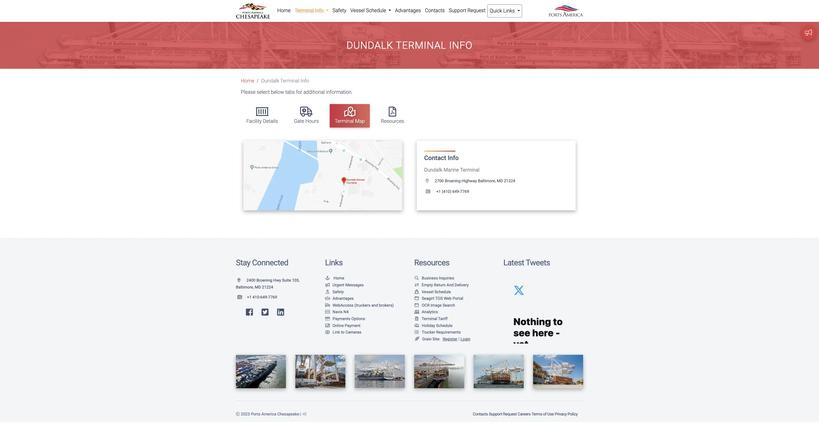 Task type: vqa. For each thing, say whether or not it's contained in the screenshot.
Terminal Tariff
yes



Task type: locate. For each thing, give the bounding box(es) containing it.
410-
[[253, 295, 260, 300]]

urgent messages
[[333, 283, 364, 288]]

1 horizontal spatial vessel schedule link
[[414, 290, 451, 294]]

home up please
[[241, 78, 254, 84]]

register
[[443, 337, 458, 342]]

tariff
[[438, 317, 448, 321]]

1 vertical spatial baltimore,
[[236, 285, 254, 290]]

1 vertical spatial md
[[255, 285, 261, 290]]

0 vertical spatial 21224
[[504, 179, 516, 183]]

7769 down 2400 broening hwy suite 105, baltimore, md 21224
[[268, 295, 277, 300]]

(truckers
[[355, 303, 371, 308]]

home up urgent
[[334, 276, 345, 281]]

1 vertical spatial schedule
[[435, 290, 451, 294]]

0 vertical spatial request
[[468, 8, 486, 13]]

0 vertical spatial 649-
[[453, 189, 460, 194]]

online payment
[[333, 324, 361, 328]]

gate hours link
[[289, 104, 324, 128]]

1 horizontal spatial home link
[[275, 4, 293, 17]]

1 horizontal spatial map marker alt image
[[426, 179, 434, 183]]

get
[[304, 173, 312, 178]]

1 vertical spatial map marker alt image
[[238, 279, 246, 283]]

wheat image
[[414, 337, 420, 342]]

tab list
[[239, 101, 583, 131]]

safety link
[[331, 4, 349, 17], [325, 290, 344, 294]]

home link for urgent messages link
[[325, 276, 345, 281]]

contacts
[[425, 8, 445, 13], [473, 412, 488, 417]]

broening up +1 (410) 649-7769
[[445, 179, 461, 183]]

schedule for right "vessel schedule" link
[[435, 290, 451, 294]]

md inside 2400 broening hwy suite 105, baltimore, md 21224
[[255, 285, 261, 290]]

anchor image
[[325, 277, 330, 281]]

| left sign in image
[[300, 412, 301, 417]]

2023 ports america chesapeake |
[[240, 412, 302, 417]]

+1 left 410-
[[247, 295, 252, 300]]

map marker alt image inside 2400 broening hwy suite 105, baltimore, md 21224 link
[[238, 279, 246, 283]]

1 horizontal spatial links
[[504, 8, 515, 14]]

+1 left (410)
[[437, 189, 441, 194]]

0 vertical spatial 7769
[[460, 189, 469, 194]]

1 vertical spatial request
[[503, 412, 517, 417]]

facility details
[[247, 118, 278, 124]]

md
[[497, 179, 503, 183], [255, 285, 261, 290]]

0 vertical spatial vessel schedule link
[[349, 4, 393, 17]]

0 vertical spatial safety
[[333, 8, 347, 13]]

649- down 2400 broening hwy suite 105, baltimore, md 21224
[[260, 295, 268, 300]]

search
[[443, 303, 455, 308]]

7769 down highway
[[460, 189, 469, 194]]

broening inside 2400 broening hwy suite 105, baltimore, md 21224
[[257, 278, 272, 283]]

0 vertical spatial +1
[[437, 189, 441, 194]]

terms of use link
[[531, 409, 555, 420]]

map marker alt image left 2400
[[238, 279, 246, 283]]

7769 for +1 410-649-7769
[[268, 295, 277, 300]]

0 horizontal spatial advantages
[[333, 296, 354, 301]]

0 vertical spatial resources
[[381, 118, 404, 124]]

0 vertical spatial broening
[[445, 179, 461, 183]]

1 vertical spatial contacts
[[473, 412, 488, 417]]

container storage image
[[325, 311, 330, 315]]

cameras
[[346, 330, 362, 335]]

2 safety from the top
[[333, 290, 344, 294]]

1 vertical spatial vessel schedule
[[422, 290, 451, 294]]

0 vertical spatial baltimore,
[[478, 179, 496, 183]]

credit card front image
[[325, 324, 330, 328]]

baltimore, right highway
[[478, 179, 496, 183]]

md down 2400
[[255, 285, 261, 290]]

0 horizontal spatial baltimore,
[[236, 285, 254, 290]]

advantages
[[395, 8, 421, 13], [333, 296, 354, 301]]

1 vertical spatial home
[[241, 78, 254, 84]]

suite
[[282, 278, 291, 283]]

terminal map link
[[330, 104, 370, 128]]

1 horizontal spatial md
[[497, 179, 503, 183]]

1 vertical spatial |
[[300, 412, 301, 417]]

1 vertical spatial dundalk terminal info
[[261, 78, 309, 84]]

2 vertical spatial home link
[[325, 276, 345, 281]]

0 vertical spatial contacts
[[425, 8, 445, 13]]

1 horizontal spatial broening
[[445, 179, 461, 183]]

1 horizontal spatial support request link
[[489, 409, 517, 420]]

terminal map
[[335, 118, 365, 124]]

649- for 410-
[[260, 295, 268, 300]]

0 vertical spatial md
[[497, 179, 503, 183]]

0 horizontal spatial vessel schedule
[[351, 8, 387, 13]]

home link up please
[[241, 78, 254, 84]]

0 horizontal spatial broening
[[257, 278, 272, 283]]

+1 for +1 (410) 649-7769
[[437, 189, 441, 194]]

1 vertical spatial 649-
[[260, 295, 268, 300]]

business inquiries link
[[414, 276, 454, 281]]

phone office image
[[426, 190, 436, 194]]

advantages link
[[393, 4, 423, 17], [325, 296, 354, 301]]

login
[[461, 337, 471, 342]]

vessel schedule
[[351, 8, 387, 13], [422, 290, 451, 294]]

terminal
[[295, 8, 314, 13], [396, 40, 447, 51], [280, 78, 299, 84], [335, 118, 354, 124], [460, 167, 480, 173], [422, 317, 437, 321]]

2 vertical spatial schedule
[[436, 324, 453, 328]]

home link left terminal info
[[275, 4, 293, 17]]

safety link right terminal info
[[331, 4, 349, 17]]

0 vertical spatial home
[[277, 8, 291, 13]]

marine
[[444, 167, 459, 173]]

dundalk
[[347, 40, 393, 51], [261, 78, 279, 84], [424, 167, 443, 173]]

0 vertical spatial vessel schedule
[[351, 8, 387, 13]]

0 horizontal spatial home link
[[241, 78, 254, 84]]

trucker requirements
[[422, 330, 461, 335]]

0 vertical spatial home link
[[275, 4, 293, 17]]

|
[[459, 337, 460, 342], [300, 412, 301, 417]]

portal
[[453, 296, 464, 301]]

links up anchor image
[[325, 258, 343, 268]]

contacts link
[[423, 4, 447, 17], [473, 409, 489, 420]]

1 horizontal spatial +1
[[437, 189, 441, 194]]

1 vertical spatial contacts link
[[473, 409, 489, 420]]

0 vertical spatial dundalk terminal info
[[347, 40, 473, 51]]

0 vertical spatial safety link
[[331, 4, 349, 17]]

home link up urgent
[[325, 276, 345, 281]]

1 horizontal spatial 649-
[[453, 189, 460, 194]]

login link
[[461, 337, 471, 342]]

1 vertical spatial +1
[[247, 295, 252, 300]]

directions
[[313, 173, 335, 178]]

0 vertical spatial map marker alt image
[[426, 179, 434, 183]]

1 horizontal spatial baltimore,
[[478, 179, 496, 183]]

support request link
[[447, 4, 488, 17], [489, 409, 517, 420]]

contacts for contacts support request careers terms of use privacy policy
[[473, 412, 488, 417]]

terminal tariff
[[422, 317, 448, 321]]

browser image
[[414, 304, 419, 308]]

quick links link
[[488, 4, 522, 18]]

truck container image
[[325, 304, 330, 308]]

1 vertical spatial broening
[[257, 278, 272, 283]]

options
[[352, 317, 365, 321]]

resources
[[381, 118, 404, 124], [414, 258, 450, 268]]

1 horizontal spatial resources
[[414, 258, 450, 268]]

| left login link
[[459, 337, 460, 342]]

+1 (410) 649-7769
[[436, 189, 469, 194]]

get directions
[[304, 173, 336, 178]]

0 horizontal spatial dundalk terminal info
[[261, 78, 309, 84]]

2700
[[435, 179, 444, 183]]

1 vertical spatial advantages link
[[325, 296, 354, 301]]

map marker alt image left 2700
[[426, 179, 434, 183]]

0 vertical spatial contacts link
[[423, 4, 447, 17]]

home
[[277, 8, 291, 13], [241, 78, 254, 84], [334, 276, 345, 281]]

safety down urgent
[[333, 290, 344, 294]]

0 horizontal spatial contacts link
[[423, 4, 447, 17]]

privacy policy link
[[555, 409, 578, 420]]

0 horizontal spatial |
[[300, 412, 301, 417]]

use
[[548, 412, 554, 417]]

649- right (410)
[[453, 189, 460, 194]]

md right highway
[[497, 179, 503, 183]]

649- for (410)
[[453, 189, 460, 194]]

schedule for holiday schedule link
[[436, 324, 453, 328]]

request left quick
[[468, 8, 486, 13]]

policy
[[568, 412, 578, 417]]

support request link left quick
[[447, 4, 488, 17]]

empty
[[422, 283, 433, 288]]

business inquiries
[[422, 276, 454, 281]]

links right quick
[[504, 8, 515, 14]]

1 horizontal spatial 7769
[[460, 189, 469, 194]]

0 vertical spatial |
[[459, 337, 460, 342]]

broening
[[445, 179, 461, 183], [257, 278, 272, 283]]

and
[[372, 303, 378, 308]]

0 horizontal spatial 21224
[[262, 285, 273, 290]]

trucker
[[422, 330, 435, 335]]

0 horizontal spatial contacts
[[425, 8, 445, 13]]

grain site: register | login
[[422, 337, 471, 342]]

0 vertical spatial advantages
[[395, 8, 421, 13]]

1 vertical spatial safety
[[333, 290, 344, 294]]

2 vertical spatial dundalk
[[424, 167, 443, 173]]

home left terminal info
[[277, 8, 291, 13]]

terms
[[532, 412, 543, 417]]

1 horizontal spatial vessel
[[422, 290, 434, 294]]

broening left hwy
[[257, 278, 272, 283]]

1 safety from the top
[[333, 8, 347, 13]]

1 vertical spatial 7769
[[268, 295, 277, 300]]

0 vertical spatial advantages link
[[393, 4, 423, 17]]

analytics image
[[414, 311, 419, 315]]

1 vertical spatial dundalk
[[261, 78, 279, 84]]

map marker alt image inside 2700 broening highway          baltimore, md 21224 'link'
[[426, 179, 434, 183]]

of
[[543, 412, 547, 417]]

0 horizontal spatial home
[[241, 78, 254, 84]]

return
[[434, 283, 446, 288]]

home link
[[275, 4, 293, 17], [241, 78, 254, 84], [325, 276, 345, 281]]

home for terminal info link's home link
[[277, 8, 291, 13]]

resources link
[[376, 104, 409, 128]]

link to cameras
[[333, 330, 362, 335]]

safety link for urgent messages link
[[325, 290, 344, 294]]

safety right terminal info link
[[333, 8, 347, 13]]

1 horizontal spatial |
[[459, 337, 460, 342]]

map marker alt image for 2700 broening highway          baltimore, md 21224 'link'
[[426, 179, 434, 183]]

0 horizontal spatial dundalk
[[261, 78, 279, 84]]

7769 for +1 (410) 649-7769
[[460, 189, 469, 194]]

1 horizontal spatial contacts
[[473, 412, 488, 417]]

0 horizontal spatial advantages link
[[325, 296, 354, 301]]

2 horizontal spatial dundalk
[[424, 167, 443, 173]]

1 horizontal spatial advantages
[[395, 8, 421, 13]]

2 horizontal spatial home
[[334, 276, 345, 281]]

tweets
[[526, 258, 550, 268]]

navis
[[333, 310, 343, 315]]

details
[[263, 118, 278, 124]]

urgent
[[333, 283, 345, 288]]

safety link down urgent
[[325, 290, 344, 294]]

credit card image
[[325, 317, 330, 321]]

support request link left careers
[[489, 409, 517, 420]]

support
[[449, 8, 467, 13], [489, 412, 502, 417]]

1 vertical spatial 21224
[[262, 285, 273, 290]]

vessel
[[351, 8, 365, 13], [422, 290, 434, 294]]

vessel schedule link
[[349, 4, 393, 17], [414, 290, 451, 294]]

2 horizontal spatial home link
[[325, 276, 345, 281]]

21224
[[504, 179, 516, 183], [262, 285, 273, 290]]

links
[[504, 8, 515, 14], [325, 258, 343, 268]]

request left careers
[[503, 412, 517, 417]]

baltimore, down 2400
[[236, 285, 254, 290]]

grain
[[422, 337, 432, 342]]

1 horizontal spatial 21224
[[504, 179, 516, 183]]

0 vertical spatial dundalk
[[347, 40, 393, 51]]

1 vertical spatial advantages
[[333, 296, 354, 301]]

exchange image
[[414, 284, 419, 288]]

0 horizontal spatial 649-
[[260, 295, 268, 300]]

1 vertical spatial support
[[489, 412, 502, 417]]

map marker alt image
[[426, 179, 434, 183], [238, 279, 246, 283]]

linkedin image
[[277, 309, 284, 317]]

payments options link
[[325, 317, 365, 321]]

tabs
[[285, 89, 295, 95]]

1 vertical spatial safety link
[[325, 290, 344, 294]]

home link for terminal info link
[[275, 4, 293, 17]]

safety
[[333, 8, 347, 13], [333, 290, 344, 294]]

please
[[241, 89, 256, 95]]

schedule
[[366, 8, 386, 13], [435, 290, 451, 294], [436, 324, 453, 328]]

1 horizontal spatial dundalk
[[347, 40, 393, 51]]

empty return and delivery link
[[414, 283, 469, 288]]



Task type: describe. For each thing, give the bounding box(es) containing it.
ship image
[[414, 290, 419, 294]]

analytics
[[422, 310, 438, 315]]

contact info
[[424, 154, 459, 162]]

2400 broening hwy suite 105, baltimore, md 21224 link
[[236, 278, 300, 290]]

careers link
[[517, 409, 531, 420]]

105,
[[292, 278, 300, 283]]

to
[[341, 330, 345, 335]]

copyright image
[[236, 413, 240, 417]]

0 horizontal spatial vessel
[[351, 8, 365, 13]]

holiday schedule
[[422, 324, 453, 328]]

sign in image
[[302, 413, 306, 417]]

1 vertical spatial vessel
[[422, 290, 434, 294]]

bullhorn image
[[325, 284, 330, 288]]

contacts for contacts
[[425, 8, 445, 13]]

seagirt tos web portal link
[[414, 296, 464, 301]]

navis n4 link
[[325, 310, 349, 315]]

terminal info
[[295, 8, 325, 13]]

+1 410-649-7769
[[247, 295, 277, 300]]

quick
[[490, 8, 502, 14]]

user hard hat image
[[325, 290, 330, 294]]

site:
[[433, 337, 441, 342]]

brokers)
[[379, 303, 394, 308]]

ocr
[[422, 303, 430, 308]]

link
[[333, 330, 340, 335]]

america
[[262, 412, 276, 417]]

support request
[[449, 8, 486, 13]]

information.
[[326, 89, 353, 95]]

tab list containing facility details
[[239, 101, 583, 131]]

twitter square image
[[262, 309, 269, 317]]

webaccess (truckers and brokers)
[[333, 303, 394, 308]]

latest
[[504, 258, 524, 268]]

dundalk marine terminal
[[424, 167, 480, 173]]

1 vertical spatial links
[[325, 258, 343, 268]]

21224 inside 2400 broening hwy suite 105, baltimore, md 21224
[[262, 285, 273, 290]]

0 horizontal spatial vessel schedule link
[[349, 4, 393, 17]]

terminal tariff link
[[414, 317, 448, 321]]

n4
[[344, 310, 349, 315]]

browser image
[[414, 297, 419, 301]]

0 vertical spatial schedule
[[366, 8, 386, 13]]

navis n4
[[333, 310, 349, 315]]

gate hours
[[294, 118, 319, 124]]

ocr image search
[[422, 303, 455, 308]]

1 horizontal spatial support
[[489, 412, 502, 417]]

seagirt tos web portal
[[422, 296, 464, 301]]

broening for 2700
[[445, 179, 461, 183]]

safety inside safety link
[[333, 8, 347, 13]]

payment
[[345, 324, 361, 328]]

terminal info link
[[293, 4, 331, 17]]

facebook square image
[[246, 309, 253, 317]]

hours
[[306, 118, 319, 124]]

1 horizontal spatial request
[[503, 412, 517, 417]]

2400
[[247, 278, 256, 283]]

link to cameras link
[[325, 330, 362, 335]]

map
[[355, 118, 365, 124]]

directions image
[[336, 173, 342, 178]]

web
[[444, 296, 452, 301]]

map marker alt image for 2400 broening hwy suite 105, baltimore, md 21224 link
[[238, 279, 246, 283]]

0 horizontal spatial request
[[468, 8, 486, 13]]

quick links
[[490, 8, 516, 14]]

get directions link
[[293, 168, 353, 183]]

2400 broening hwy suite 105, baltimore, md 21224
[[236, 278, 300, 290]]

tos
[[436, 296, 443, 301]]

bells image
[[414, 324, 419, 328]]

empty return and delivery
[[422, 283, 469, 288]]

1 horizontal spatial vessel schedule
[[422, 290, 451, 294]]

2023
[[241, 412, 250, 417]]

2 vertical spatial home
[[334, 276, 345, 281]]

terminal inside "link"
[[335, 118, 354, 124]]

register link
[[442, 337, 458, 342]]

search image
[[414, 277, 419, 281]]

payments options
[[333, 317, 365, 321]]

gate
[[294, 118, 304, 124]]

highway
[[462, 179, 477, 183]]

contact
[[424, 154, 446, 162]]

stay
[[236, 258, 250, 268]]

1 vertical spatial resources
[[414, 258, 450, 268]]

1 horizontal spatial advantages link
[[393, 4, 423, 17]]

safety link for terminal info link
[[331, 4, 349, 17]]

trucker requirements link
[[414, 330, 461, 335]]

connected
[[252, 258, 288, 268]]

resources inside "tab list"
[[381, 118, 404, 124]]

urgent messages link
[[325, 283, 364, 288]]

analytics link
[[414, 310, 438, 315]]

and
[[447, 283, 454, 288]]

holiday
[[422, 324, 435, 328]]

inquiries
[[439, 276, 454, 281]]

webaccess (truckers and brokers) link
[[325, 303, 394, 308]]

file invoice image
[[414, 317, 419, 321]]

please select below tabs for additional information.
[[241, 89, 353, 95]]

holiday schedule link
[[414, 324, 453, 328]]

delivery
[[455, 283, 469, 288]]

1 horizontal spatial dundalk terminal info
[[347, 40, 473, 51]]

+1 for +1 410-649-7769
[[247, 295, 252, 300]]

0 vertical spatial support
[[449, 8, 467, 13]]

select
[[257, 89, 270, 95]]

additional
[[304, 89, 325, 95]]

webaccess
[[333, 303, 354, 308]]

broening for 2400
[[257, 278, 272, 283]]

ocr image search link
[[414, 303, 455, 308]]

+1 (410) 649-7769 link
[[424, 189, 469, 194]]

latest tweets
[[504, 258, 550, 268]]

business
[[422, 276, 438, 281]]

contacts support request careers terms of use privacy policy
[[473, 412, 578, 417]]

phone office image
[[238, 296, 247, 300]]

camera image
[[325, 331, 330, 335]]

advantages inside "advantages" link
[[395, 8, 421, 13]]

0 vertical spatial support request link
[[447, 4, 488, 17]]

for
[[296, 89, 302, 95]]

careers
[[518, 412, 531, 417]]

online
[[333, 324, 344, 328]]

1 horizontal spatial contacts link
[[473, 409, 489, 420]]

baltimore, inside 2400 broening hwy suite 105, baltimore, md 21224
[[236, 285, 254, 290]]

hand receiving image
[[325, 297, 330, 301]]

list alt image
[[414, 331, 419, 335]]

info inside terminal info link
[[315, 8, 324, 13]]

stay connected
[[236, 258, 288, 268]]

home for the middle home link
[[241, 78, 254, 84]]

image
[[431, 303, 442, 308]]

facility details link
[[242, 104, 283, 128]]

payments
[[333, 317, 351, 321]]

1 vertical spatial home link
[[241, 78, 254, 84]]



